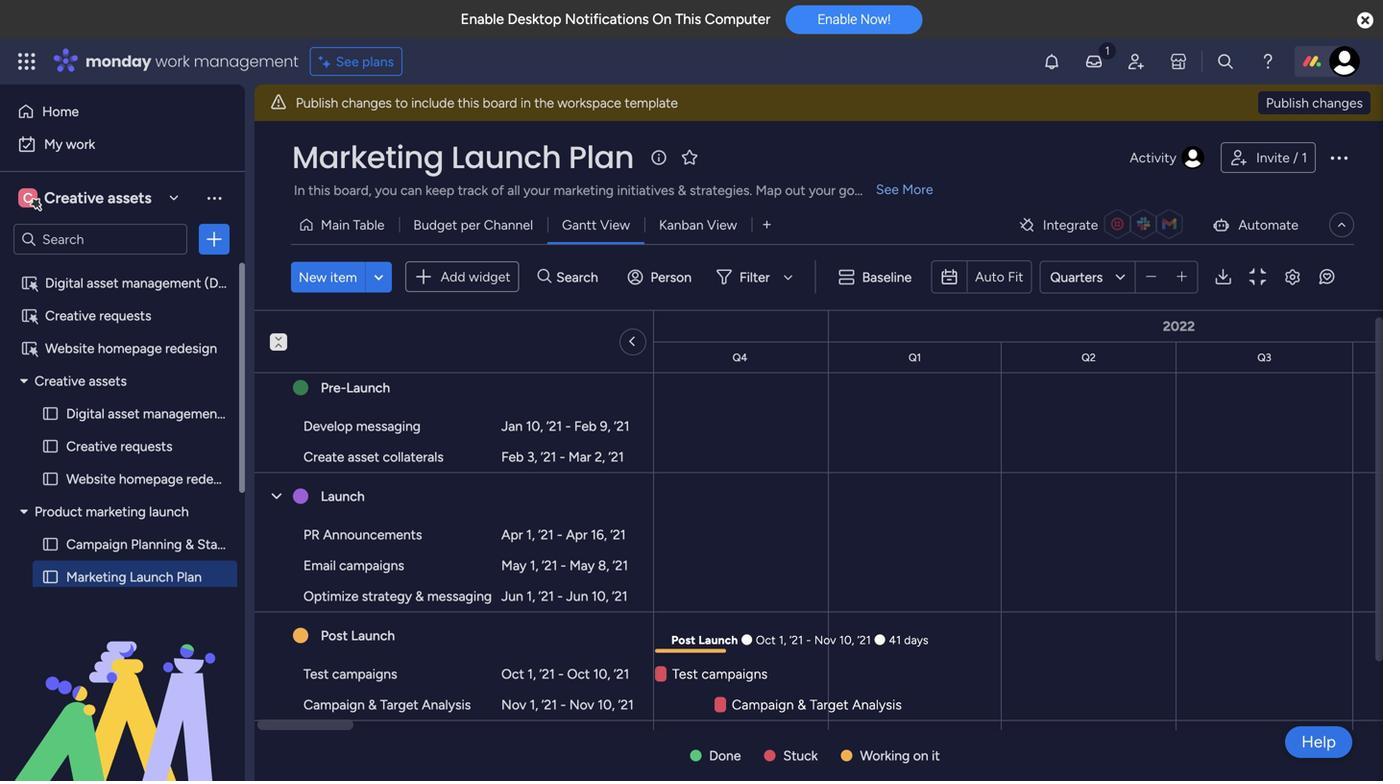 Task type: locate. For each thing, give the bounding box(es) containing it.
search everything image
[[1216, 52, 1236, 71]]

v2 minus image
[[1146, 270, 1157, 284]]

changes inside publish changes button
[[1313, 95, 1363, 111]]

add widget button
[[405, 261, 519, 292]]

auto
[[975, 269, 1005, 285]]

10,
[[298, 385, 313, 399], [526, 418, 543, 434], [592, 588, 609, 604], [840, 633, 855, 647], [593, 666, 611, 682], [598, 697, 615, 713]]

days
[[904, 633, 929, 647]]

options image
[[1328, 146, 1351, 169]]

0 horizontal spatial jun
[[502, 588, 523, 604]]

more
[[902, 181, 934, 197]]

monday
[[86, 50, 151, 72]]

1 horizontal spatial changes
[[1313, 95, 1363, 111]]

enable inside button
[[818, 11, 857, 27]]

working on it
[[860, 747, 940, 764]]

1 public board under template workspace image from the top
[[20, 306, 38, 325]]

0 horizontal spatial plan
[[177, 569, 202, 585]]

pre-
[[321, 380, 346, 396], [196, 385, 219, 399]]

home option
[[12, 96, 233, 127]]

1 vertical spatial assets
[[89, 373, 127, 389]]

public board under template workspace image for website homepage redesign
[[20, 339, 38, 357]]

plan down workspace
[[569, 136, 634, 179]]

1 vertical spatial see
[[876, 181, 899, 197]]

marketing launch plan down campaign planning & status
[[66, 569, 202, 585]]

0 vertical spatial 2,
[[364, 385, 373, 399]]

assets inside list box
[[89, 373, 127, 389]]

1 public board image from the top
[[41, 404, 60, 423]]

0 vertical spatial jan
[[276, 385, 295, 399]]

1 horizontal spatial pre-
[[321, 380, 346, 396]]

0 vertical spatial asset
[[87, 275, 119, 291]]

main table
[[321, 217, 385, 233]]

publish
[[296, 95, 338, 111], [1266, 95, 1309, 111]]

post launch
[[321, 627, 395, 644]]

redesign for website homepage redesign public board under template workspace icon
[[165, 340, 217, 356]]

campaign for campaign planning & status
[[66, 536, 128, 552]]

1 vertical spatial management
[[122, 275, 201, 291]]

jun
[[502, 588, 523, 604], [566, 588, 588, 604]]

1 horizontal spatial post
[[672, 633, 696, 647]]

0 vertical spatial digital asset management (dam)
[[45, 275, 244, 291]]

2 enable from the left
[[818, 11, 857, 27]]

marketing down to
[[292, 136, 444, 179]]

publish down see plans button
[[296, 95, 338, 111]]

gantt
[[562, 217, 597, 233]]

caret down image
[[20, 374, 28, 388], [20, 505, 28, 518]]

auto fit button
[[968, 261, 1031, 292]]

1 vertical spatial jan
[[502, 418, 523, 434]]

2 changes from the left
[[1313, 95, 1363, 111]]

redesign
[[165, 340, 217, 356], [186, 471, 238, 487]]

- down the oct 1, '21 - oct 10, '21
[[561, 697, 566, 713]]

campaign down product marketing launch
[[66, 536, 128, 552]]

1 vertical spatial requests
[[120, 438, 173, 454]]

2, for feb 3, '21 - mar 2, '21
[[595, 449, 605, 465]]

marketing inside list box
[[66, 569, 126, 585]]

workspace image
[[18, 187, 37, 208]]

0 vertical spatial creative requests
[[45, 307, 151, 324]]

2 view from the left
[[707, 217, 737, 233]]

0 vertical spatial mar
[[341, 385, 361, 399]]

1, for oct 1, '21 - oct 10, '21
[[528, 666, 536, 682]]

1 horizontal spatial work
[[155, 50, 190, 72]]

1 may from the left
[[502, 557, 527, 574]]

- for oct 1, '21 - oct 10, '21
[[558, 666, 564, 682]]

10, up the nov 1, '21 - nov 10, '21
[[593, 666, 611, 682]]

& left status
[[185, 536, 194, 552]]

target
[[380, 697, 419, 713]]

(dam) left develop at the bottom left of page
[[226, 405, 265, 422]]

1 caret down image from the top
[[20, 374, 28, 388]]

publish down the help icon
[[1266, 95, 1309, 111]]

test campaigns
[[304, 666, 397, 682]]

test
[[304, 666, 329, 682]]

2 apr from the left
[[566, 527, 588, 543]]

working
[[860, 747, 910, 764]]

work inside option
[[66, 136, 95, 152]]

digital
[[45, 275, 83, 291], [66, 405, 105, 422]]

0 horizontal spatial &
[[185, 536, 194, 552]]

see
[[336, 53, 359, 70], [876, 181, 899, 197]]

post for post launch
[[321, 627, 348, 644]]

jan for jan 10, '21 - mar 2, '21 ●
[[276, 385, 295, 399]]

0 vertical spatial marketing launch plan
[[292, 136, 634, 179]]

may up 'optimize strategy & messaging jun 1, '21 - jun 10, '21'
[[502, 557, 527, 574]]

1 horizontal spatial &
[[368, 697, 377, 713]]

publish inside button
[[1266, 95, 1309, 111]]

add to favorites image
[[680, 147, 699, 167]]

1 horizontal spatial nov
[[570, 697, 595, 713]]

0 horizontal spatial apr
[[502, 527, 523, 543]]

assets
[[108, 189, 152, 207], [89, 373, 127, 389]]

show board description image
[[648, 148, 671, 167]]

1 view from the left
[[600, 217, 630, 233]]

- up feb 3, '21 - mar 2, '21
[[565, 418, 571, 434]]

baseline
[[862, 269, 912, 285]]

1 vertical spatial mar
[[569, 449, 591, 465]]

view
[[600, 217, 630, 233], [707, 217, 737, 233]]

requests up 'launch'
[[120, 438, 173, 454]]

(dam) for public board under template workspace image
[[204, 275, 244, 291]]

launch inside list box
[[130, 569, 173, 585]]

public board under template workspace image
[[20, 306, 38, 325], [20, 339, 38, 357]]

0 horizontal spatial mar
[[341, 385, 361, 399]]

mar down jan 10, '21 - feb 9, '21
[[569, 449, 591, 465]]

creative requests up marketing in the left of the page
[[66, 438, 173, 454]]

q1
[[909, 351, 921, 364]]

mar
[[341, 385, 361, 399], [569, 449, 591, 465]]

john smith image
[[1330, 46, 1360, 77]]

1 vertical spatial marketing
[[66, 569, 126, 585]]

jan for jan 10, '21 - feb 9, '21
[[502, 418, 523, 434]]

assets inside workspace selection 'element'
[[108, 189, 152, 207]]

homepage
[[98, 340, 162, 356], [119, 471, 183, 487]]

mar for 3,
[[569, 449, 591, 465]]

1 horizontal spatial ●
[[741, 633, 753, 647]]

optimize
[[304, 588, 359, 604]]

1 vertical spatial 2,
[[595, 449, 605, 465]]

0 horizontal spatial jan
[[276, 385, 295, 399]]

changes down john smith image
[[1313, 95, 1363, 111]]

1 horizontal spatial mar
[[569, 449, 591, 465]]

0 horizontal spatial work
[[66, 136, 95, 152]]

quarters
[[1051, 269, 1103, 285]]

notifications image
[[1042, 52, 1062, 71]]

workspace selection element
[[18, 186, 155, 211]]

1 vertical spatial website homepage redesign
[[66, 471, 238, 487]]

1 vertical spatial campaign
[[304, 697, 365, 713]]

person
[[651, 269, 692, 285]]

planning
[[131, 536, 182, 552]]

1 horizontal spatial publish
[[1266, 95, 1309, 111]]

0 vertical spatial plan
[[569, 136, 634, 179]]

2 jun from the left
[[566, 588, 588, 604]]

mar for 10,
[[341, 385, 361, 399]]

automate
[[1239, 217, 1299, 233]]

1 vertical spatial plan
[[177, 569, 202, 585]]

0 vertical spatial work
[[155, 50, 190, 72]]

2 public board under template workspace image from the top
[[20, 339, 38, 357]]

& right strategy
[[415, 588, 424, 604]]

& left target
[[368, 697, 377, 713]]

4 public board image from the top
[[41, 535, 60, 553]]

0 horizontal spatial view
[[600, 217, 630, 233]]

1 horizontal spatial marketing
[[292, 136, 444, 179]]

table
[[353, 217, 385, 233]]

apr up may 1, '21 - may 8, '21 at bottom
[[502, 527, 523, 543]]

- up develop at the bottom left of page
[[333, 385, 338, 399]]

0 vertical spatial &
[[185, 536, 194, 552]]

collapse board header image
[[1335, 217, 1350, 233]]

0 horizontal spatial campaign
[[66, 536, 128, 552]]

messaging up create asset collaterals
[[356, 418, 421, 434]]

enable for enable desktop notifications on this computer
[[461, 11, 504, 28]]

view for gantt view
[[600, 217, 630, 233]]

1 enable from the left
[[461, 11, 504, 28]]

marketing right public board image
[[66, 569, 126, 585]]

0 horizontal spatial nov
[[502, 697, 527, 713]]

1 vertical spatial creative requests
[[66, 438, 173, 454]]

3 public board image from the top
[[41, 470, 60, 488]]

enable left now!
[[818, 11, 857, 27]]

0 vertical spatial see
[[336, 53, 359, 70]]

marketing launch plan down the this
[[292, 136, 634, 179]]

help
[[1302, 732, 1336, 752]]

1 publish from the left
[[296, 95, 338, 111]]

- for may 1, '21 - may 8, '21
[[561, 557, 566, 574]]

caret down image for product marketing launch
[[20, 505, 28, 518]]

- down may 1, '21 - may 8, '21 at bottom
[[558, 588, 563, 604]]

public board image
[[41, 404, 60, 423], [41, 437, 60, 455], [41, 470, 60, 488], [41, 535, 60, 553]]

(dam) down options image
[[204, 275, 244, 291]]

1 vertical spatial campaigns
[[332, 666, 397, 682]]

0 vertical spatial campaigns
[[339, 557, 404, 574]]

1, for apr 1, '21 - apr 16, '21
[[526, 527, 535, 543]]

feb left the 9,
[[574, 418, 597, 434]]

1 horizontal spatial 2,
[[595, 449, 605, 465]]

fit
[[1008, 269, 1024, 285]]

campaigns down "announcements"
[[339, 557, 404, 574]]

it
[[932, 747, 940, 764]]

marketing
[[86, 503, 146, 520]]

'21
[[316, 385, 330, 399], [376, 385, 390, 399], [547, 418, 562, 434], [614, 418, 630, 434], [541, 449, 556, 465], [609, 449, 624, 465], [538, 527, 554, 543], [611, 527, 626, 543], [542, 557, 557, 574], [613, 557, 628, 574], [539, 588, 554, 604], [612, 588, 628, 604], [790, 633, 803, 647], [858, 633, 871, 647], [540, 666, 555, 682], [614, 666, 629, 682], [542, 697, 557, 713], [618, 697, 634, 713]]

1 vertical spatial work
[[66, 136, 95, 152]]

may
[[502, 557, 527, 574], [570, 557, 595, 574]]

requests
[[99, 307, 151, 324], [120, 438, 173, 454]]

1 horizontal spatial view
[[707, 217, 737, 233]]

- right "3,"
[[560, 449, 565, 465]]

enable left desktop
[[461, 11, 504, 28]]

0 horizontal spatial enable
[[461, 11, 504, 28]]

view right kanban
[[707, 217, 737, 233]]

- up the nov 1, '21 - nov 10, '21
[[558, 666, 564, 682]]

0 horizontal spatial marketing
[[66, 569, 126, 585]]

workspace
[[558, 95, 622, 111]]

- for jan 10, '21 - mar 2, '21 ●
[[333, 385, 338, 399]]

view inside 'kanban view' button
[[707, 217, 737, 233]]

0 horizontal spatial post
[[321, 627, 348, 644]]

0 vertical spatial assets
[[108, 189, 152, 207]]

invite
[[1257, 149, 1290, 166]]

requests down search in workspace field
[[99, 307, 151, 324]]

v2 collapse down image
[[270, 327, 287, 339]]

campaign for campaign & target analysis
[[304, 697, 365, 713]]

1 vertical spatial asset
[[108, 405, 140, 422]]

see left plans
[[336, 53, 359, 70]]

pr
[[304, 527, 320, 543]]

jan up feb 3, '21 - mar 2, '21
[[502, 418, 523, 434]]

see more button
[[291, 179, 936, 202]]

mar up 'develop messaging'
[[341, 385, 361, 399]]

0 horizontal spatial messaging
[[356, 418, 421, 434]]

1 vertical spatial caret down image
[[20, 505, 28, 518]]

1 vertical spatial marketing launch plan
[[66, 569, 202, 585]]

list box containing digital asset management (dam)
[[0, 263, 265, 720]]

lottie animation image
[[0, 587, 245, 781]]

0 horizontal spatial feb
[[502, 449, 524, 465]]

campaign
[[66, 536, 128, 552], [304, 697, 365, 713]]

& for strategy
[[415, 588, 424, 604]]

feb left "3,"
[[502, 449, 524, 465]]

0 horizontal spatial publish
[[296, 95, 338, 111]]

website homepage redesign
[[45, 340, 217, 356], [66, 471, 238, 487]]

- for jan 10, '21 - feb 9, '21
[[565, 418, 571, 434]]

- up may 1, '21 - may 8, '21 at bottom
[[557, 527, 563, 543]]

2 publish from the left
[[1266, 95, 1309, 111]]

marketing launch plan inside list box
[[66, 569, 202, 585]]

product marketing launch
[[35, 503, 189, 520]]

work right monday at left
[[155, 50, 190, 72]]

apr
[[502, 527, 523, 543], [566, 527, 588, 543]]

0 vertical spatial (dam)
[[204, 275, 244, 291]]

new
[[299, 269, 327, 285]]

1 horizontal spatial marketing launch plan
[[292, 136, 634, 179]]

kanban
[[659, 217, 704, 233]]

requests for public board under template workspace icon for creative requests
[[99, 307, 151, 324]]

2, up 'develop messaging'
[[364, 385, 373, 399]]

work right 'my'
[[66, 136, 95, 152]]

budget per channel button
[[399, 209, 548, 240]]

view down see more button
[[600, 217, 630, 233]]

public board under template workspace image for creative requests
[[20, 306, 38, 325]]

0 vertical spatial website homepage redesign
[[45, 340, 217, 356]]

nov 1, '21 - nov 10, '21
[[502, 697, 634, 713]]

may left 8,
[[570, 557, 595, 574]]

10, down the oct 1, '21 - oct 10, '21
[[598, 697, 615, 713]]

1 horizontal spatial jan
[[502, 418, 523, 434]]

per
[[461, 217, 481, 233]]

2 vertical spatial &
[[368, 697, 377, 713]]

2, down the 9,
[[595, 449, 605, 465]]

0 horizontal spatial changes
[[342, 95, 392, 111]]

- for apr 1, '21 - apr 16, '21
[[557, 527, 563, 543]]

1 vertical spatial public board under template workspace image
[[20, 339, 38, 357]]

0 vertical spatial redesign
[[165, 340, 217, 356]]

1 vertical spatial creative assets
[[35, 373, 127, 389]]

post launch ● oct 1, '21 - nov 10, '21 ● 41 days
[[672, 633, 929, 647]]

see more link
[[874, 180, 935, 199]]

1 horizontal spatial campaign
[[304, 697, 365, 713]]

to
[[395, 95, 408, 111]]

0 vertical spatial creative assets
[[44, 189, 152, 207]]

0 vertical spatial feb
[[574, 418, 597, 434]]

requests for public board icon corresponding to creative requests
[[120, 438, 173, 454]]

see left more
[[876, 181, 899, 197]]

public board under template workspace image
[[20, 274, 38, 292]]

select product image
[[17, 52, 37, 71]]

post
[[321, 627, 348, 644], [672, 633, 696, 647]]

email campaigns
[[304, 557, 404, 574]]

0 vertical spatial caret down image
[[20, 374, 28, 388]]

creative requests down search in workspace field
[[45, 307, 151, 324]]

campaigns up campaign & target analysis
[[332, 666, 397, 682]]

1 horizontal spatial may
[[570, 557, 595, 574]]

1 vertical spatial homepage
[[119, 471, 183, 487]]

& for planning
[[185, 536, 194, 552]]

messaging right strategy
[[427, 588, 492, 604]]

new item button
[[291, 262, 365, 292]]

activity button
[[1122, 142, 1213, 173]]

campaign planning & status
[[66, 536, 236, 552]]

filter
[[740, 269, 770, 285]]

main
[[321, 217, 350, 233]]

0 vertical spatial campaign
[[66, 536, 128, 552]]

1 vertical spatial &
[[415, 588, 424, 604]]

1 vertical spatial digital
[[66, 405, 105, 422]]

1, for may 1, '21 - may 8, '21
[[530, 557, 539, 574]]

launch
[[451, 136, 561, 179], [346, 380, 390, 396], [219, 385, 259, 399], [321, 488, 365, 504], [130, 569, 173, 585], [351, 627, 395, 644], [699, 633, 738, 647]]

list box
[[0, 263, 265, 720]]

messaging
[[356, 418, 421, 434], [427, 588, 492, 604]]

1 changes from the left
[[342, 95, 392, 111]]

changes for publish changes to include this board in the workspace template
[[342, 95, 392, 111]]

2 vertical spatial management
[[143, 405, 222, 422]]

update feed image
[[1085, 52, 1104, 71]]

redesign left v2 collapse up "icon"
[[165, 340, 217, 356]]

- for nov 1, '21 - nov 10, '21
[[561, 697, 566, 713]]

digital for public board icon related to digital asset management (dam)
[[66, 405, 105, 422]]

1 horizontal spatial see
[[876, 181, 899, 197]]

pr announcements
[[304, 527, 422, 543]]

1 vertical spatial redesign
[[186, 471, 238, 487]]

option
[[0, 266, 245, 269]]

view inside gantt view button
[[600, 217, 630, 233]]

10, down 8,
[[592, 588, 609, 604]]

changes left to
[[342, 95, 392, 111]]

2 public board image from the top
[[41, 437, 60, 455]]

2 caret down image from the top
[[20, 505, 28, 518]]

home link
[[12, 96, 233, 127]]

campaign inside list box
[[66, 536, 128, 552]]

jan down v2 collapse up "icon"
[[276, 385, 295, 399]]

see plans button
[[310, 47, 403, 76]]

3,
[[527, 449, 538, 465]]

1 horizontal spatial enable
[[818, 11, 857, 27]]

apr left 16,
[[566, 527, 588, 543]]

campaign down test campaigns
[[304, 697, 365, 713]]

0 horizontal spatial may
[[502, 557, 527, 574]]

jan 10, '21 - mar 2, '21 ●
[[276, 385, 408, 399]]

2 horizontal spatial &
[[415, 588, 424, 604]]

this
[[675, 11, 701, 28]]

0 horizontal spatial 2,
[[364, 385, 373, 399]]

my
[[44, 136, 63, 152]]

- down apr 1, '21 - apr 16, '21
[[561, 557, 566, 574]]

1 horizontal spatial messaging
[[427, 588, 492, 604]]

plan down status
[[177, 569, 202, 585]]

Marketing Launch Plan field
[[287, 136, 639, 179]]

1 horizontal spatial apr
[[566, 527, 588, 543]]

0 vertical spatial homepage
[[98, 340, 162, 356]]

add
[[441, 269, 466, 285]]

redesign up 'launch'
[[186, 471, 238, 487]]



Task type: describe. For each thing, give the bounding box(es) containing it.
1 jun from the left
[[502, 588, 523, 604]]

changes for publish changes
[[1313, 95, 1363, 111]]

1 horizontal spatial feb
[[574, 418, 597, 434]]

on
[[653, 11, 672, 28]]

public board image for campaign planning & status
[[41, 535, 60, 553]]

2022
[[1163, 318, 1195, 334]]

asset for public board icon related to digital asset management (dam)
[[108, 405, 140, 422]]

main table button
[[291, 209, 399, 240]]

post for post launch ● oct 1, '21 - nov 10, '21 ● 41 days
[[672, 633, 696, 647]]

feb 3, '21 - mar 2, '21
[[502, 449, 624, 465]]

q3
[[1258, 351, 1272, 364]]

lottie animation element
[[0, 587, 245, 781]]

campaign & target analysis
[[304, 697, 471, 713]]

monday marketplace image
[[1169, 52, 1188, 71]]

10, up develop at the bottom left of page
[[298, 385, 313, 399]]

campaigns for test campaigns
[[332, 666, 397, 682]]

creative assets inside list box
[[35, 373, 127, 389]]

1 vertical spatial website
[[66, 471, 116, 487]]

public board image for website homepage redesign
[[41, 470, 60, 488]]

angle right image
[[631, 333, 635, 351]]

1 vertical spatial messaging
[[427, 588, 492, 604]]

announcements
[[323, 527, 422, 543]]

asset for public board under template workspace image
[[87, 275, 119, 291]]

c
[[23, 190, 33, 206]]

invite members image
[[1127, 52, 1146, 71]]

my work option
[[12, 129, 233, 159]]

management for public board under template workspace image
[[122, 275, 201, 291]]

add widget
[[441, 269, 511, 285]]

product
[[35, 503, 82, 520]]

0 horizontal spatial pre-launch
[[196, 385, 259, 399]]

2 horizontal spatial ●
[[874, 633, 886, 647]]

analysis
[[422, 697, 471, 713]]

new item
[[299, 269, 357, 285]]

2, for jan 10, '21 - mar 2, '21 ●
[[364, 385, 373, 399]]

help button
[[1286, 726, 1353, 758]]

my work link
[[12, 129, 233, 159]]

1 vertical spatial digital asset management (dam)
[[66, 405, 265, 422]]

monday work management
[[86, 50, 299, 72]]

10, up "3,"
[[526, 418, 543, 434]]

workspace options image
[[205, 188, 224, 207]]

1 image
[[1099, 39, 1116, 61]]

apr 1, '21 - apr 16, '21
[[502, 527, 626, 543]]

v2 plus image
[[1177, 270, 1187, 284]]

may 1, '21 - may 8, '21
[[502, 557, 628, 574]]

kanban view
[[659, 217, 737, 233]]

q2
[[1082, 351, 1096, 364]]

0 horizontal spatial ●
[[393, 385, 405, 399]]

1 vertical spatial feb
[[502, 449, 524, 465]]

optimize strategy & messaging jun 1, '21 - jun 10, '21
[[304, 588, 628, 604]]

view for kanban view
[[707, 217, 737, 233]]

0 horizontal spatial oct
[[502, 666, 524, 682]]

public board image for digital asset management (dam)
[[41, 404, 60, 423]]

enable now! button
[[786, 5, 923, 34]]

develop
[[304, 418, 353, 434]]

redesign for website homepage redesign public board icon
[[186, 471, 238, 487]]

0 horizontal spatial pre-
[[196, 385, 219, 399]]

v2 collapse up image
[[270, 340, 287, 353]]

/
[[1294, 149, 1299, 166]]

see plans
[[336, 53, 394, 70]]

automate button
[[1204, 209, 1307, 240]]

homepage for website homepage redesign public board under template workspace icon
[[98, 340, 162, 356]]

options image
[[205, 230, 224, 249]]

- for feb 3, '21 - mar 2, '21
[[560, 449, 565, 465]]

widget
[[469, 269, 511, 285]]

oct 1, '21 - oct 10, '21
[[502, 666, 629, 682]]

(dam) for public board icon related to digital asset management (dam)
[[226, 405, 265, 422]]

9,
[[600, 418, 611, 434]]

collaterals
[[383, 449, 444, 465]]

this
[[458, 95, 479, 111]]

dapulse close image
[[1358, 11, 1374, 31]]

2 horizontal spatial nov
[[815, 633, 836, 647]]

create asset collaterals
[[304, 449, 444, 465]]

enable for enable now!
[[818, 11, 857, 27]]

arrow down image
[[777, 265, 800, 288]]

jan 10, '21 - feb 9, '21
[[502, 418, 630, 434]]

option inside list box
[[0, 266, 245, 269]]

0 vertical spatial management
[[194, 50, 299, 72]]

publish for publish changes
[[1266, 95, 1309, 111]]

angle down image
[[374, 270, 383, 284]]

caret down image for creative assets
[[20, 374, 28, 388]]

plan inside list box
[[177, 569, 202, 585]]

enable now!
[[818, 11, 891, 27]]

1, for nov 1, '21 - nov 10, '21
[[530, 697, 538, 713]]

work for my
[[66, 136, 95, 152]]

develop messaging
[[304, 418, 421, 434]]

in
[[521, 95, 531, 111]]

channel
[[484, 217, 533, 233]]

desktop
[[508, 11, 562, 28]]

public board image
[[41, 568, 60, 586]]

gantt view
[[562, 217, 630, 233]]

integrate button
[[1011, 205, 1197, 245]]

digital for public board under template workspace image
[[45, 275, 83, 291]]

v2 search image
[[538, 266, 552, 288]]

2 may from the left
[[570, 557, 595, 574]]

status
[[197, 536, 236, 552]]

person button
[[620, 262, 703, 292]]

filter button
[[709, 262, 800, 292]]

2 vertical spatial asset
[[348, 449, 380, 465]]

notifications
[[565, 11, 649, 28]]

see more
[[876, 181, 934, 197]]

1 horizontal spatial plan
[[569, 136, 634, 179]]

0 vertical spatial messaging
[[356, 418, 421, 434]]

invite / 1
[[1257, 149, 1308, 166]]

1 apr from the left
[[502, 527, 523, 543]]

budget
[[414, 217, 457, 233]]

0 vertical spatial website
[[45, 340, 95, 356]]

include
[[411, 95, 454, 111]]

publish changes
[[1266, 95, 1363, 111]]

1 horizontal spatial oct
[[567, 666, 590, 682]]

create
[[304, 449, 344, 465]]

Search field
[[552, 263, 609, 290]]

see for see more
[[876, 181, 899, 197]]

creative inside workspace selection 'element'
[[44, 189, 104, 207]]

10, left 41 in the bottom of the page
[[840, 633, 855, 647]]

- left 41 in the bottom of the page
[[806, 633, 812, 647]]

website homepage redesign for website homepage redesign public board icon
[[66, 471, 238, 487]]

1 horizontal spatial pre-launch
[[321, 380, 390, 396]]

homepage for website homepage redesign public board icon
[[119, 471, 183, 487]]

my work
[[44, 136, 95, 152]]

public board image for creative requests
[[41, 437, 60, 455]]

creative assets inside workspace selection 'element'
[[44, 189, 152, 207]]

help image
[[1259, 52, 1278, 71]]

0 vertical spatial marketing
[[292, 136, 444, 179]]

integrate
[[1043, 217, 1099, 233]]

template
[[625, 95, 678, 111]]

Search in workspace field
[[40, 228, 160, 250]]

email
[[304, 557, 336, 574]]

now!
[[861, 11, 891, 27]]

computer
[[705, 11, 771, 28]]

add view image
[[763, 218, 771, 232]]

on
[[913, 747, 929, 764]]

2 horizontal spatial oct
[[756, 633, 776, 647]]

management for public board icon related to digital asset management (dam)
[[143, 405, 222, 422]]

publish for publish changes to include this board in the workspace template
[[296, 95, 338, 111]]

campaigns for email campaigns
[[339, 557, 404, 574]]

strategy
[[362, 588, 412, 604]]

invite / 1 button
[[1221, 142, 1316, 173]]

baseline button
[[832, 262, 924, 292]]

website homepage redesign for website homepage redesign public board under template workspace icon
[[45, 340, 217, 356]]

1
[[1302, 149, 1308, 166]]

kanban view button
[[645, 209, 752, 240]]

see for see plans
[[336, 53, 359, 70]]

work for monday
[[155, 50, 190, 72]]



Task type: vqa. For each thing, say whether or not it's contained in the screenshot.
New Group within the Option
no



